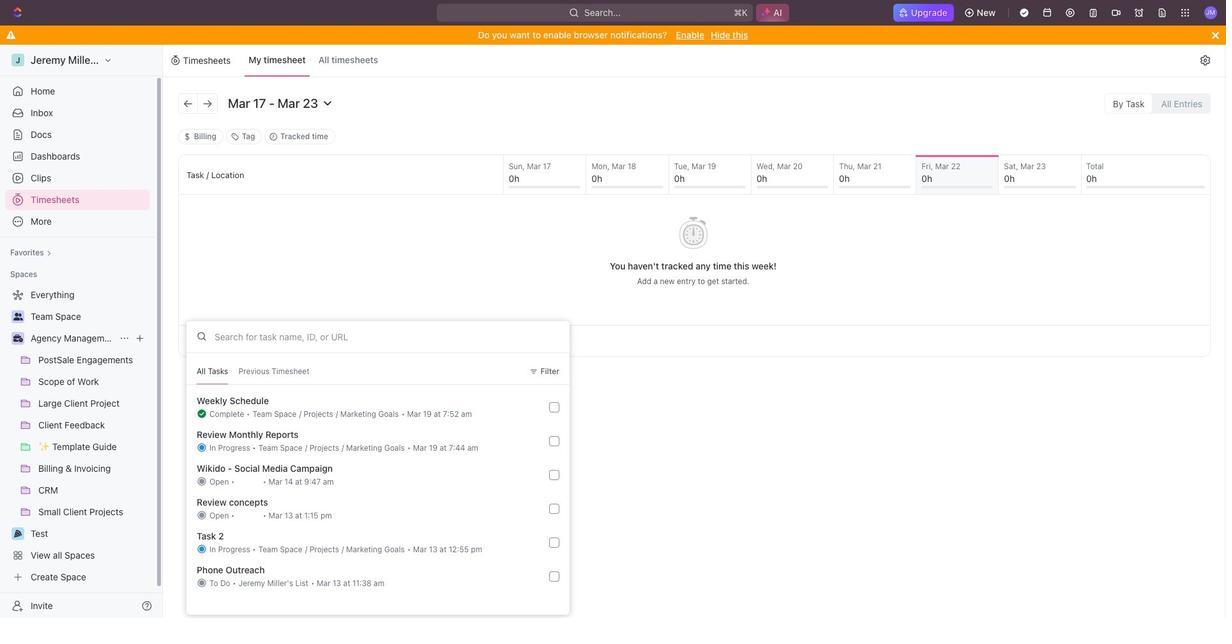 Task type: locate. For each thing, give the bounding box(es) containing it.
None checkbox
[[549, 402, 560, 412], [549, 470, 560, 480], [549, 504, 560, 514], [549, 538, 560, 548], [549, 571, 560, 582], [549, 402, 560, 412], [549, 470, 560, 480], [549, 504, 560, 514], [549, 538, 560, 548], [549, 571, 560, 582]]

business time image
[[13, 335, 23, 342]]

None checkbox
[[549, 436, 560, 446]]



Task type: describe. For each thing, give the bounding box(es) containing it.
Search for task name, ID, or URL text field
[[187, 321, 570, 353]]

sidebar navigation
[[0, 45, 163, 618]]



Task type: vqa. For each thing, say whether or not it's contained in the screenshot.
drumstick bite image
no



